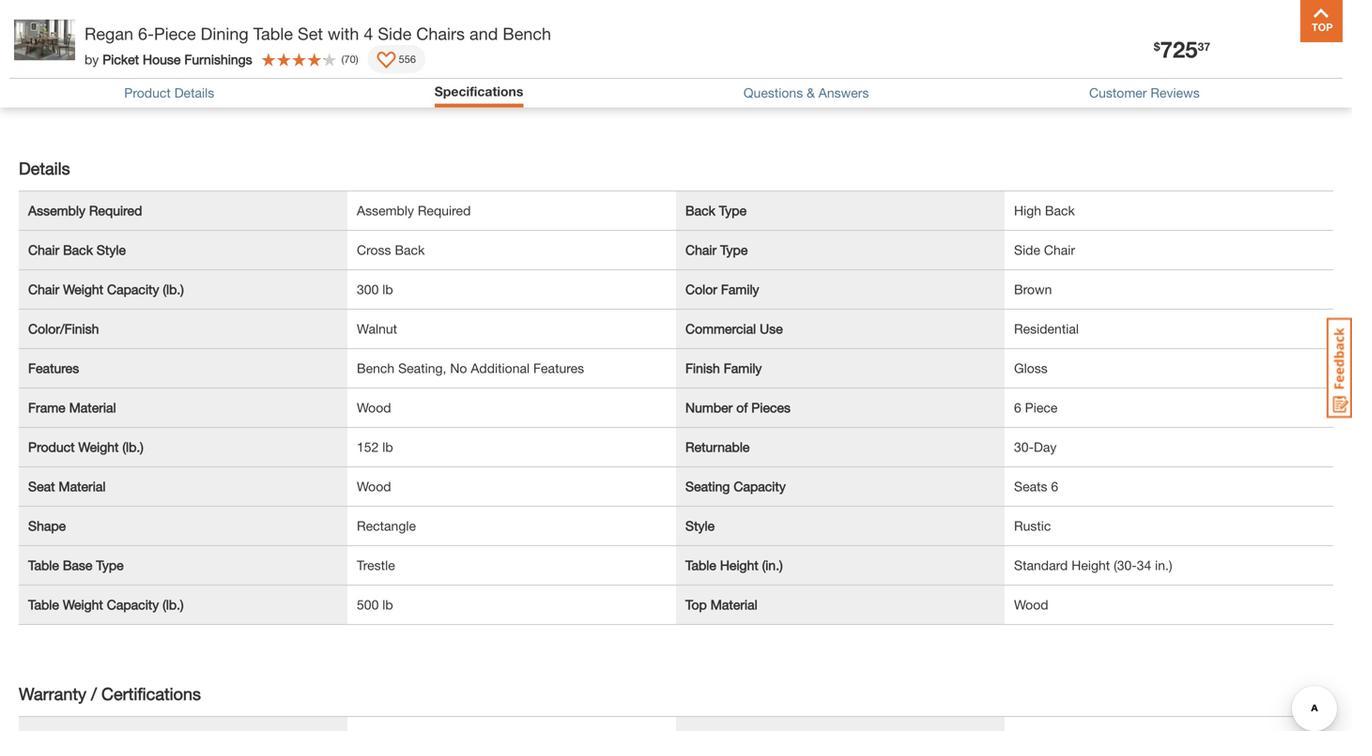 Task type: vqa. For each thing, say whether or not it's contained in the screenshot.


Task type: describe. For each thing, give the bounding box(es) containing it.
1 vertical spatial (lb.)
[[122, 440, 144, 455]]

chair weight capacity (lb.)
[[28, 282, 184, 297]]

color family
[[686, 282, 760, 297]]

seat material
[[28, 479, 106, 495]]

of
[[737, 400, 748, 416]]

color
[[686, 282, 718, 297]]

500 lb
[[357, 597, 393, 613]]

152 lb
[[357, 440, 393, 455]]

customer
[[1090, 85, 1147, 101]]

product for product details
[[124, 85, 171, 101]]

34
[[1137, 558, 1152, 573]]

click to redirect to view my cart page image
[[1294, 23, 1317, 45]]

556
[[399, 53, 416, 65]]

table left set
[[253, 23, 293, 44]]

huntington
[[120, 36, 195, 54]]

1 vertical spatial 6
[[1052, 479, 1059, 495]]

What can we help you find today? search field
[[373, 25, 889, 65]]

warranty
[[19, 684, 86, 705]]

rectangle
[[357, 519, 416, 534]]

seats 6
[[1014, 479, 1059, 495]]

park
[[199, 36, 229, 54]]

by
[[85, 51, 99, 67]]

commercial
[[686, 321, 756, 337]]

30 in
[[357, 71, 385, 87]]

use
[[760, 321, 783, 337]]

6 piece
[[1014, 400, 1058, 416]]

chair type
[[686, 242, 748, 258]]

bench seating, no additional features
[[357, 361, 584, 376]]

table for trestle
[[28, 558, 59, 573]]

2 vertical spatial wood
[[1014, 597, 1049, 613]]

product details
[[124, 85, 214, 101]]

house
[[143, 51, 181, 67]]

color/finish
[[28, 321, 99, 337]]

0 vertical spatial bench
[[503, 23, 551, 44]]

2 required from the left
[[418, 203, 471, 218]]

regan 6-piece dining table set with 4 side chairs and bench
[[85, 23, 551, 44]]

seat for seat material
[[28, 479, 55, 495]]

chair for chair weight capacity (lb.)
[[28, 282, 59, 297]]

top material
[[686, 597, 758, 613]]

)
[[356, 53, 358, 65]]

product for product weight (lb.)
[[28, 440, 75, 455]]

side chair
[[1014, 242, 1076, 258]]

weight for chair
[[63, 282, 103, 297]]

weight for table
[[63, 597, 103, 613]]

(in.) for table width (in.)
[[101, 71, 121, 87]]

set
[[298, 23, 323, 44]]

chair for chair type
[[686, 242, 717, 258]]

(30-
[[1114, 558, 1137, 573]]

certifications
[[101, 684, 201, 705]]

0 horizontal spatial 6
[[1014, 400, 1022, 416]]

90255
[[297, 36, 339, 54]]

300 lb
[[357, 282, 393, 297]]

height for seat
[[59, 32, 97, 47]]

152
[[357, 440, 379, 455]]

residential
[[1014, 321, 1079, 337]]

product weight (lb.)
[[28, 440, 144, 455]]

seating,
[[398, 361, 447, 376]]

material for top material
[[711, 597, 758, 613]]

by picket house furnishings
[[85, 51, 252, 67]]

back for cross back
[[395, 242, 425, 258]]

10pm
[[211, 36, 252, 54]]

0 horizontal spatial details
[[19, 158, 70, 178]]

2 vertical spatial type
[[96, 558, 124, 573]]

reviews
[[1151, 85, 1200, 101]]

gloss
[[1014, 361, 1048, 376]]

frame
[[28, 400, 65, 416]]

questions
[[744, 85, 803, 101]]

high
[[1014, 203, 1042, 218]]

standard height (30-34 in.)
[[1014, 558, 1173, 573]]

500
[[357, 597, 379, 613]]

trestle
[[357, 558, 395, 573]]

$ 725 37
[[1154, 36, 1211, 62]]

feedback link image
[[1327, 317, 1353, 419]]

1 features from the left
[[28, 361, 79, 376]]

height for standard
[[1072, 558, 1110, 573]]

finish family
[[686, 361, 762, 376]]

table weight capacity (lb.)
[[28, 597, 184, 613]]

no
[[450, 361, 467, 376]]

70
[[344, 53, 356, 65]]

table for 500 lb
[[28, 597, 59, 613]]

556 button
[[368, 45, 425, 73]]

0 vertical spatial side
[[378, 23, 412, 44]]

picket
[[103, 51, 139, 67]]

(
[[342, 53, 344, 65]]

regan
[[85, 23, 133, 44]]

90255 button
[[274, 36, 339, 54]]

width
[[63, 71, 97, 87]]

1 required from the left
[[89, 203, 142, 218]]

25
[[357, 32, 372, 47]]

diy
[[1137, 49, 1161, 67]]

1 horizontal spatial piece
[[1025, 400, 1058, 416]]

rustic
[[1014, 519, 1052, 534]]

1 vertical spatial capacity
[[734, 479, 786, 495]]

seating capacity
[[686, 479, 786, 495]]

seats
[[1014, 479, 1048, 495]]

finish
[[686, 361, 720, 376]]



Task type: locate. For each thing, give the bounding box(es) containing it.
details
[[174, 85, 214, 101], [19, 158, 70, 178]]

frame material
[[28, 400, 116, 416]]

0 vertical spatial material
[[69, 400, 116, 416]]

0 vertical spatial (lb.)
[[163, 282, 184, 297]]

1 horizontal spatial height
[[720, 558, 759, 573]]

material down product weight (lb.)
[[59, 479, 106, 495]]

piece
[[154, 23, 196, 44], [1025, 400, 1058, 416]]

(in.)
[[101, 32, 121, 47], [101, 71, 121, 87], [762, 558, 783, 573]]

day
[[1034, 440, 1057, 455]]

0 vertical spatial (in.)
[[101, 32, 121, 47]]

(lb.)
[[163, 282, 184, 297], [122, 440, 144, 455], [163, 597, 184, 613]]

table for 30 in
[[28, 71, 59, 87]]

in right 30 at the left top of the page
[[375, 71, 385, 87]]

high back
[[1014, 203, 1075, 218]]

side up 556 dropdown button
[[378, 23, 412, 44]]

details down furnishings
[[174, 85, 214, 101]]

table base type
[[28, 558, 124, 573]]

1 vertical spatial piece
[[1025, 400, 1058, 416]]

( 70 )
[[342, 53, 358, 65]]

3 lb from the top
[[383, 597, 393, 613]]

2 vertical spatial (in.)
[[762, 558, 783, 573]]

diy button
[[1119, 23, 1179, 68]]

chair back style
[[28, 242, 126, 258]]

2 vertical spatial material
[[711, 597, 758, 613]]

base
[[63, 558, 92, 573]]

0 vertical spatial type
[[719, 203, 747, 218]]

table left width
[[28, 71, 59, 87]]

4
[[364, 23, 373, 44]]

6
[[1014, 400, 1022, 416], [1052, 479, 1059, 495]]

wood down standard
[[1014, 597, 1049, 613]]

answers
[[819, 85, 869, 101]]

1 in from the top
[[375, 32, 385, 47]]

table up top
[[686, 558, 717, 573]]

seat up shape
[[28, 479, 55, 495]]

back right high on the right of page
[[1045, 203, 1075, 218]]

back type
[[686, 203, 747, 218]]

6 up 30-
[[1014, 400, 1022, 416]]

2 vertical spatial (lb.)
[[163, 597, 184, 613]]

1 horizontal spatial required
[[418, 203, 471, 218]]

seat for seat height (in.)
[[28, 32, 55, 47]]

in right 4 at top
[[375, 32, 385, 47]]

weight down base
[[63, 597, 103, 613]]

(lb.) for table weight capacity (lb.)
[[163, 597, 184, 613]]

1 horizontal spatial 6
[[1052, 479, 1059, 495]]

capacity for 300 lb
[[107, 282, 159, 297]]

0 vertical spatial seat
[[28, 32, 55, 47]]

1 horizontal spatial details
[[174, 85, 214, 101]]

2 features from the left
[[534, 361, 584, 376]]

wood up 152 lb
[[357, 400, 391, 416]]

type for chair type
[[721, 242, 748, 258]]

lb for 300 lb
[[383, 282, 393, 297]]

huntington park
[[120, 36, 229, 54]]

type for back type
[[719, 203, 747, 218]]

1 horizontal spatial product
[[124, 85, 171, 101]]

in for 25 in
[[375, 32, 385, 47]]

assembly up cross back
[[357, 203, 414, 218]]

capacity right seating
[[734, 479, 786, 495]]

1 vertical spatial details
[[19, 158, 70, 178]]

0 vertical spatial in
[[375, 32, 385, 47]]

2 vertical spatial weight
[[63, 597, 103, 613]]

6-
[[138, 23, 154, 44]]

product image image
[[14, 9, 75, 70]]

0 horizontal spatial required
[[89, 203, 142, 218]]

725
[[1161, 36, 1198, 62]]

seat height (in.)
[[28, 32, 121, 47]]

wood for seat material
[[357, 479, 391, 495]]

questions & answers button
[[744, 85, 869, 101], [744, 85, 869, 101]]

lb
[[383, 282, 393, 297], [383, 440, 393, 455], [383, 597, 393, 613]]

table left base
[[28, 558, 59, 573]]

table down table base type
[[28, 597, 59, 613]]

1 horizontal spatial features
[[534, 361, 584, 376]]

chairs
[[416, 23, 465, 44]]

required
[[89, 203, 142, 218], [418, 203, 471, 218]]

(in.) down seating capacity
[[762, 558, 783, 573]]

0 horizontal spatial piece
[[154, 23, 196, 44]]

display image
[[377, 52, 396, 70]]

brown
[[1014, 282, 1052, 297]]

0 horizontal spatial side
[[378, 23, 412, 44]]

number of pieces
[[686, 400, 791, 416]]

material right top
[[711, 597, 758, 613]]

seat up table width (in.) at the top of page
[[28, 32, 55, 47]]

0 vertical spatial product
[[124, 85, 171, 101]]

0 horizontal spatial assembly required
[[28, 203, 142, 218]]

1 vertical spatial in
[[375, 71, 385, 87]]

(in.) down picket
[[101, 71, 121, 87]]

0 horizontal spatial assembly
[[28, 203, 85, 218]]

shape
[[28, 519, 66, 534]]

piece up "day"
[[1025, 400, 1058, 416]]

0 horizontal spatial height
[[59, 32, 97, 47]]

height for table
[[720, 558, 759, 573]]

and
[[470, 23, 498, 44]]

style up chair weight capacity (lb.)
[[97, 242, 126, 258]]

2 vertical spatial lb
[[383, 597, 393, 613]]

back for chair back style
[[63, 242, 93, 258]]

300
[[357, 282, 379, 297]]

questions & answers
[[744, 85, 869, 101]]

0 vertical spatial wood
[[357, 400, 391, 416]]

0 vertical spatial style
[[97, 242, 126, 258]]

material
[[69, 400, 116, 416], [59, 479, 106, 495], [711, 597, 758, 613]]

product
[[124, 85, 171, 101], [28, 440, 75, 455]]

capacity down chair back style
[[107, 282, 159, 297]]

6 right seats
[[1052, 479, 1059, 495]]

height up top material
[[720, 558, 759, 573]]

table
[[253, 23, 293, 44], [28, 71, 59, 87], [28, 558, 59, 573], [686, 558, 717, 573], [28, 597, 59, 613]]

family for color family
[[721, 282, 760, 297]]

(in.) for seat height (in.)
[[101, 32, 121, 47]]

lb right 152
[[383, 440, 393, 455]]

1 horizontal spatial bench
[[503, 23, 551, 44]]

2 in from the top
[[375, 71, 385, 87]]

1 horizontal spatial assembly required
[[357, 203, 471, 218]]

2 assembly required from the left
[[357, 203, 471, 218]]

1 seat from the top
[[28, 32, 55, 47]]

25 in
[[357, 32, 385, 47]]

2 assembly from the left
[[357, 203, 414, 218]]

number
[[686, 400, 733, 416]]

wood for frame material
[[357, 400, 391, 416]]

0 vertical spatial capacity
[[107, 282, 159, 297]]

0 vertical spatial family
[[721, 282, 760, 297]]

table height (in.)
[[686, 558, 783, 573]]

material for frame material
[[69, 400, 116, 416]]

style
[[97, 242, 126, 258], [686, 519, 715, 534]]

the home depot logo image
[[15, 15, 75, 75]]

cross back
[[357, 242, 425, 258]]

1 vertical spatial side
[[1014, 242, 1041, 258]]

2 vertical spatial capacity
[[107, 597, 159, 613]]

pieces
[[752, 400, 791, 416]]

returnable
[[686, 440, 750, 455]]

seat
[[28, 32, 55, 47], [28, 479, 55, 495]]

type up color family
[[721, 242, 748, 258]]

family right color
[[721, 282, 760, 297]]

cross
[[357, 242, 391, 258]]

additional
[[471, 361, 530, 376]]

2 lb from the top
[[383, 440, 393, 455]]

capacity down table base type
[[107, 597, 159, 613]]

(lb.) for chair weight capacity (lb.)
[[163, 282, 184, 297]]

back for high back
[[1045, 203, 1075, 218]]

assembly required up cross back
[[357, 203, 471, 218]]

1 vertical spatial lb
[[383, 440, 393, 455]]

walnut
[[357, 321, 397, 337]]

30-day
[[1014, 440, 1057, 455]]

1 horizontal spatial style
[[686, 519, 715, 534]]

30
[[357, 71, 372, 87]]

in for 30 in
[[375, 71, 385, 87]]

0 vertical spatial piece
[[154, 23, 196, 44]]

back up chair weight capacity (lb.)
[[63, 242, 93, 258]]

1 vertical spatial material
[[59, 479, 106, 495]]

1 vertical spatial wood
[[357, 479, 391, 495]]

1 vertical spatial (in.)
[[101, 71, 121, 87]]

table width (in.)
[[28, 71, 121, 87]]

type right base
[[96, 558, 124, 573]]

bench right and
[[503, 23, 551, 44]]

capacity for 500 lb
[[107, 597, 159, 613]]

height left (30-
[[1072, 558, 1110, 573]]

side down high on the right of page
[[1014, 242, 1041, 258]]

material for seat material
[[59, 479, 106, 495]]

1 vertical spatial style
[[686, 519, 715, 534]]

back up chair type
[[686, 203, 716, 218]]

0 vertical spatial lb
[[383, 282, 393, 297]]

1 horizontal spatial side
[[1014, 242, 1041, 258]]

material up product weight (lb.)
[[69, 400, 116, 416]]

back right cross
[[395, 242, 425, 258]]

/
[[91, 684, 97, 705]]

dining
[[201, 23, 249, 44]]

features up frame
[[28, 361, 79, 376]]

required up cross back
[[418, 203, 471, 218]]

specifications button
[[435, 84, 524, 103], [435, 84, 524, 99]]

1 vertical spatial family
[[724, 361, 762, 376]]

assembly required up chair back style
[[28, 203, 142, 218]]

1 horizontal spatial assembly
[[357, 203, 414, 218]]

chair up color/finish
[[28, 282, 59, 297]]

lb right 300
[[383, 282, 393, 297]]

in
[[375, 32, 385, 47], [375, 71, 385, 87]]

0 vertical spatial 6
[[1014, 400, 1022, 416]]

0 horizontal spatial features
[[28, 361, 79, 376]]

(in.) for table height (in.)
[[762, 558, 783, 573]]

chair for chair back style
[[28, 242, 59, 258]]

furnishings
[[184, 51, 252, 67]]

family for finish family
[[724, 361, 762, 376]]

product down frame
[[28, 440, 75, 455]]

lb for 152 lb
[[383, 440, 393, 455]]

0 vertical spatial weight
[[63, 282, 103, 297]]

1 assembly required from the left
[[28, 203, 142, 218]]

chair up color
[[686, 242, 717, 258]]

top
[[686, 597, 707, 613]]

0 horizontal spatial bench
[[357, 361, 395, 376]]

piece up by picket house furnishings
[[154, 23, 196, 44]]

product down house
[[124, 85, 171, 101]]

1 vertical spatial type
[[721, 242, 748, 258]]

1 lb from the top
[[383, 282, 393, 297]]

2 horizontal spatial height
[[1072, 558, 1110, 573]]

chair up chair weight capacity (lb.)
[[28, 242, 59, 258]]

top button
[[1301, 0, 1343, 42]]

details up chair back style
[[19, 158, 70, 178]]

lb right 500
[[383, 597, 393, 613]]

&
[[807, 85, 815, 101]]

style down seating
[[686, 519, 715, 534]]

1 vertical spatial weight
[[78, 440, 119, 455]]

lb for 500 lb
[[383, 597, 393, 613]]

0 horizontal spatial style
[[97, 242, 126, 258]]

30-
[[1014, 440, 1034, 455]]

assembly up chair back style
[[28, 203, 85, 218]]

weight down frame material
[[78, 440, 119, 455]]

bench down "walnut"
[[357, 361, 395, 376]]

family up of
[[724, 361, 762, 376]]

0 horizontal spatial product
[[28, 440, 75, 455]]

2 seat from the top
[[28, 479, 55, 495]]

type up chair type
[[719, 203, 747, 218]]

in.)
[[1156, 558, 1173, 573]]

height up by on the left top of page
[[59, 32, 97, 47]]

weight for product
[[78, 440, 119, 455]]

assembly required
[[28, 203, 142, 218], [357, 203, 471, 218]]

1 assembly from the left
[[28, 203, 85, 218]]

37
[[1198, 40, 1211, 53]]

features right additional at the left of the page
[[534, 361, 584, 376]]

with
[[328, 23, 359, 44]]

$
[[1154, 40, 1161, 53]]

1 vertical spatial bench
[[357, 361, 395, 376]]

1 vertical spatial seat
[[28, 479, 55, 495]]

0 vertical spatial details
[[174, 85, 214, 101]]

specifications
[[435, 84, 524, 99]]

side
[[378, 23, 412, 44], [1014, 242, 1041, 258]]

wood
[[357, 400, 391, 416], [357, 479, 391, 495], [1014, 597, 1049, 613]]

chair down high back
[[1044, 242, 1076, 258]]

standard
[[1014, 558, 1068, 573]]

customer reviews
[[1090, 85, 1200, 101]]

product details button
[[124, 85, 214, 101], [124, 85, 214, 101]]

commercial use
[[686, 321, 783, 337]]

wood down 152 lb
[[357, 479, 391, 495]]

1 vertical spatial product
[[28, 440, 75, 455]]

weight down chair back style
[[63, 282, 103, 297]]

(in.) up picket
[[101, 32, 121, 47]]

required up chair back style
[[89, 203, 142, 218]]



